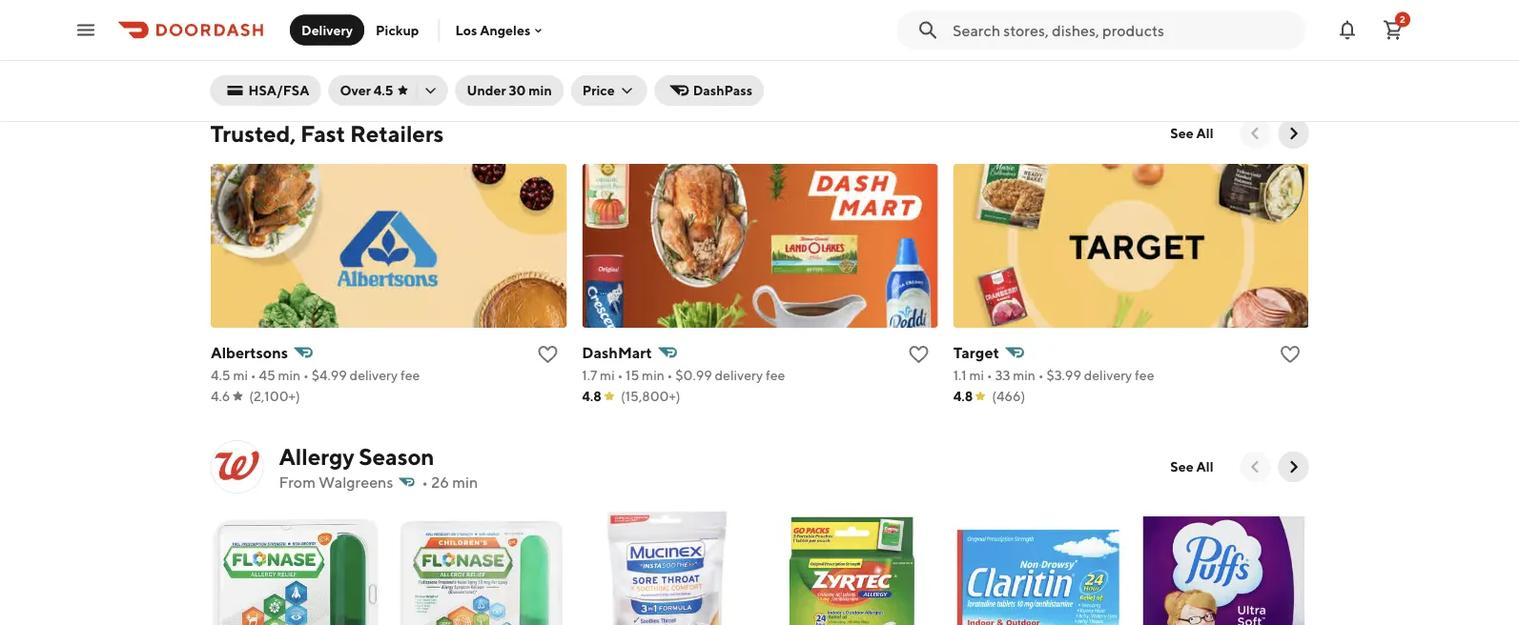 Task type: vqa. For each thing, say whether or not it's contained in the screenshot.


Task type: locate. For each thing, give the bounding box(es) containing it.
0 horizontal spatial click to add this store to your saved list image
[[536, 343, 559, 366]]

$0.99
[[675, 368, 712, 383]]

mi for albertsons
[[233, 368, 247, 383]]

walgreens
[[319, 474, 393, 492]]

previous button of carousel image
[[1246, 458, 1265, 477]]

fast
[[301, 120, 345, 147]]

1 click to add this store to your saved list image from the left
[[536, 343, 559, 366]]

click to add this store to your saved list image
[[536, 343, 559, 366], [1279, 343, 1302, 366]]

1 see from the top
[[1171, 125, 1194, 141]]

1 horizontal spatial delivery
[[715, 368, 763, 383]]

mi down "albertsons"
[[233, 368, 247, 383]]

4.8 down 1.7
[[582, 389, 601, 404]]

• left 33
[[987, 368, 992, 383]]

fee right $3.99
[[1135, 368, 1154, 383]]

0 vertical spatial see all
[[1171, 125, 1214, 141]]

price button
[[571, 75, 647, 106]]

retailers
[[350, 120, 444, 147]]

$6.99
[[953, 36, 989, 52]]

3 fee from the left
[[1135, 368, 1154, 383]]

0 vertical spatial see
[[1171, 125, 1194, 141]]

los
[[455, 22, 477, 38]]

1 next button of carousel image from the top
[[1284, 124, 1304, 143]]

fee right $4.99
[[400, 368, 420, 383]]

2 click to add this store to your saved list image from the left
[[1279, 343, 1302, 366]]

delivery right $4.99
[[349, 368, 397, 383]]

eligible inside "$6.99 hsa/fsa eligible"
[[1017, 57, 1064, 73]]

2 see from the top
[[1171, 459, 1194, 475]]

mi right 1.7
[[600, 368, 614, 383]]

4.8
[[582, 389, 601, 404], [953, 389, 973, 404]]

see all left previous button of carousel image
[[1171, 459, 1214, 475]]

delivery button
[[290, 15, 364, 45]]

min for target
[[1013, 368, 1035, 383]]

Store search: begin typing to search for stores available on DoorDash text field
[[953, 20, 1294, 41]]

1 vertical spatial see all
[[1171, 459, 1214, 475]]

all left previous button of carousel image
[[1197, 459, 1214, 475]]

1 see all link from the top
[[1159, 118, 1225, 149]]

delivery right $3.99
[[1084, 368, 1132, 383]]

0 vertical spatial 4.5
[[374, 83, 394, 98]]

min inside "button"
[[529, 83, 552, 98]]

min right 33
[[1013, 368, 1035, 383]]

min right the 45
[[278, 368, 300, 383]]

1.7
[[582, 368, 597, 383]]

under 30 min button
[[456, 75, 564, 106]]

2 see all link from the top
[[1159, 452, 1225, 483]]

los angeles button
[[455, 22, 546, 38]]

(15,800+)
[[620, 389, 680, 404]]

4.8 down 1.1
[[953, 389, 973, 404]]

0 vertical spatial all
[[1197, 125, 1214, 141]]

flonase 24 hour allergy relief spray image
[[210, 509, 381, 626]]

0 horizontal spatial delivery
[[349, 368, 397, 383]]

claritin 24 hour non-drowsy allergy relief tablets (10 ct) image
[[953, 509, 1124, 626]]

los angeles
[[455, 22, 531, 38]]

dashpass button
[[655, 75, 764, 106]]

33
[[995, 368, 1010, 383]]

3 delivery from the left
[[1084, 368, 1132, 383]]

3 mi from the left
[[969, 368, 984, 383]]

delivery
[[349, 368, 397, 383], [715, 368, 763, 383], [1084, 368, 1132, 383]]

price
[[583, 83, 615, 98]]

1 items, open order cart image
[[1382, 19, 1405, 41]]

under
[[467, 83, 506, 98]]

1 delivery from the left
[[349, 368, 397, 383]]

1 horizontal spatial click to add this store to your saved list image
[[1279, 343, 1302, 366]]

26
[[431, 474, 449, 492]]

2 horizontal spatial fee
[[1135, 368, 1154, 383]]

eligible
[[460, 36, 507, 52], [274, 57, 322, 73], [646, 57, 693, 73], [831, 57, 879, 73], [1017, 57, 1064, 73]]

2 4.8 from the left
[[953, 389, 973, 404]]

next button of carousel image for previous button of carousel image
[[1284, 458, 1304, 477]]

hsa/fsa inside hsa/fsa button
[[248, 83, 310, 98]]

mi for target
[[969, 368, 984, 383]]

next button of carousel image
[[1284, 124, 1304, 143], [1284, 458, 1304, 477]]

mi
[[233, 368, 247, 383], [600, 368, 614, 383], [969, 368, 984, 383]]

1 mi from the left
[[233, 368, 247, 383]]

• left the 45
[[250, 368, 256, 383]]

mi right 1.1
[[969, 368, 984, 383]]

hsa/fsa button
[[210, 75, 321, 106]]

2 button
[[1375, 11, 1413, 49]]

2 horizontal spatial mi
[[969, 368, 984, 383]]

1 horizontal spatial 4.8
[[953, 389, 973, 404]]

1 vertical spatial all
[[1197, 459, 1214, 475]]

see
[[1171, 125, 1194, 141], [1171, 459, 1194, 475]]

4.5
[[374, 83, 394, 98], [210, 368, 230, 383]]

$15.99 hsa/fsa eligible
[[210, 36, 322, 73]]

2 mi from the left
[[600, 368, 614, 383]]

4.6
[[210, 389, 230, 404]]

45
[[258, 368, 275, 383]]

2 next button of carousel image from the top
[[1284, 458, 1304, 477]]

zyrtec allergy tablets 10 mg (5 ct) image
[[767, 509, 938, 626]]

4.5 right over at the left of page
[[374, 83, 394, 98]]

see all left previous button of carousel icon
[[1171, 125, 1214, 141]]

all
[[1197, 125, 1214, 141], [1197, 459, 1214, 475]]

2 horizontal spatial delivery
[[1084, 368, 1132, 383]]

4.5 mi • 45 min • $4.99 delivery fee
[[210, 368, 420, 383]]

1 4.8 from the left
[[582, 389, 601, 404]]

fee right $0.99
[[765, 368, 785, 383]]

1 vertical spatial see
[[1171, 459, 1194, 475]]

next button of carousel image right previous button of carousel icon
[[1284, 124, 1304, 143]]

delivery right $0.99
[[715, 368, 763, 383]]

notification bell image
[[1336, 19, 1359, 41]]

2 delivery from the left
[[715, 368, 763, 383]]

fee
[[400, 368, 420, 383], [765, 368, 785, 383], [1135, 368, 1154, 383]]

see all link left previous button of carousel image
[[1159, 452, 1225, 483]]

season
[[359, 443, 434, 470]]

(466)
[[992, 389, 1025, 404]]

min right 30
[[529, 83, 552, 98]]

2
[[1400, 14, 1406, 25]]

1 vertical spatial see all link
[[1159, 452, 1225, 483]]

1 horizontal spatial 4.5
[[374, 83, 394, 98]]

hsa/fsa eligible
[[767, 57, 879, 73]]

see left previous button of carousel icon
[[1171, 125, 1194, 141]]

2 see all from the top
[[1171, 459, 1214, 475]]

0 horizontal spatial 4.8
[[582, 389, 601, 404]]

15
[[625, 368, 639, 383]]

1 fee from the left
[[400, 368, 420, 383]]

$4.99
[[311, 368, 347, 383]]

min right 15
[[642, 368, 664, 383]]

min for albertsons
[[278, 368, 300, 383]]

all for previous button of carousel image
[[1197, 459, 1214, 475]]

•
[[250, 368, 256, 383], [303, 368, 309, 383], [617, 368, 623, 383], [667, 368, 672, 383], [987, 368, 992, 383], [1038, 368, 1044, 383], [422, 474, 428, 492]]

all left previous button of carousel icon
[[1197, 125, 1214, 141]]

0 vertical spatial see all link
[[1159, 118, 1225, 149]]

0 vertical spatial next button of carousel image
[[1284, 124, 1304, 143]]

see left previous button of carousel image
[[1171, 459, 1194, 475]]

hsa/fsa inside $15.99 hsa/fsa eligible
[[210, 57, 271, 73]]

0 horizontal spatial 4.5
[[210, 368, 230, 383]]

next button of carousel image right previous button of carousel image
[[1284, 458, 1304, 477]]

(2,100+)
[[249, 389, 300, 404]]

1 vertical spatial 4.5
[[210, 368, 230, 383]]

2 all from the top
[[1197, 459, 1214, 475]]

1 all from the top
[[1197, 125, 1214, 141]]

albertsons
[[210, 344, 288, 362]]

puffs ultra soft 2-ply facial tissues (48 ct) image
[[1139, 509, 1309, 626]]

min
[[529, 83, 552, 98], [278, 368, 300, 383], [642, 368, 664, 383], [1013, 368, 1035, 383], [452, 474, 478, 492]]

see all link left previous button of carousel icon
[[1159, 118, 1225, 149]]

fee for target
[[1135, 368, 1154, 383]]

see all
[[1171, 125, 1214, 141], [1171, 459, 1214, 475]]

1 vertical spatial next button of carousel image
[[1284, 458, 1304, 477]]

over
[[340, 83, 371, 98]]

see all link
[[1159, 118, 1225, 149], [1159, 452, 1225, 483]]

0 horizontal spatial mi
[[233, 368, 247, 383]]

eligible inside $15.99 hsa/fsa eligible
[[274, 57, 322, 73]]

1 see all from the top
[[1171, 125, 1214, 141]]

1 horizontal spatial mi
[[600, 368, 614, 383]]

under 30 min
[[467, 83, 552, 98]]

1 horizontal spatial fee
[[765, 368, 785, 383]]

hsa/fsa
[[396, 36, 457, 52], [210, 57, 271, 73], [582, 57, 643, 73], [767, 57, 828, 73], [953, 57, 1014, 73], [248, 83, 310, 98]]

4.5 up "4.6"
[[210, 368, 230, 383]]

4.8 for target
[[953, 389, 973, 404]]

previous button of carousel image
[[1246, 124, 1265, 143]]

2 fee from the left
[[765, 368, 785, 383]]

• left 15
[[617, 368, 623, 383]]

0 horizontal spatial fee
[[400, 368, 420, 383]]

• left $4.99
[[303, 368, 309, 383]]



Task type: describe. For each thing, give the bounding box(es) containing it.
see for previous button of carousel icon
[[1171, 125, 1194, 141]]

see all for previous button of carousel image
[[1171, 459, 1214, 475]]

trusted, fast retailers
[[210, 120, 444, 147]]

angeles
[[480, 22, 531, 38]]

eligible for $6.99
[[1017, 57, 1064, 73]]

from
[[279, 474, 316, 492]]

click to add this store to your saved list image for target
[[1279, 343, 1302, 366]]

flonase children's non-drowsy allergy relief nasal spray (0.38 oz) image
[[396, 509, 566, 626]]

delivery for albertsons
[[349, 368, 397, 383]]

4.8 for dashmart
[[582, 389, 601, 404]]

pickup button
[[364, 15, 431, 45]]

min right '26'
[[452, 474, 478, 492]]

mucinex instasoothe honey & echinacea sore throat + soothing comfort drops (20 ct) image
[[582, 509, 752, 626]]

see all for previous button of carousel icon
[[1171, 125, 1214, 141]]

1.1
[[953, 368, 966, 383]]

• left $0.99
[[667, 368, 672, 383]]

$18.99 hsa/fsa eligible hsa/fsa eligible
[[396, 15, 693, 73]]

delivery
[[301, 22, 353, 38]]

delivery for target
[[1084, 368, 1132, 383]]

$15.99
[[210, 36, 251, 52]]

1.7 mi • 15 min • $0.99 delivery fee
[[582, 368, 785, 383]]

click to add this store to your saved list image
[[907, 343, 930, 366]]

trusted,
[[210, 120, 296, 147]]

$24.99
[[1139, 15, 1182, 31]]

dashmart
[[582, 344, 652, 362]]

$18.99
[[396, 15, 436, 31]]

1.1 mi • 33 min • $3.99 delivery fee
[[953, 368, 1154, 383]]

4.5 inside button
[[374, 83, 394, 98]]

over 4.5
[[340, 83, 394, 98]]

• left '26'
[[422, 474, 428, 492]]

next button of carousel image for previous button of carousel icon
[[1284, 124, 1304, 143]]

fee for albertsons
[[400, 368, 420, 383]]

trusted, fast retailers link
[[210, 118, 444, 149]]

• 26 min
[[422, 474, 478, 492]]

fee for dashmart
[[765, 368, 785, 383]]

hsa/fsa inside "$6.99 hsa/fsa eligible"
[[953, 57, 1014, 73]]

from walgreens
[[279, 474, 393, 492]]

allergy
[[279, 443, 354, 470]]

see all link for previous button of carousel image
[[1159, 452, 1225, 483]]

pickup
[[376, 22, 419, 38]]

mi for dashmart
[[600, 368, 614, 383]]

see all link for previous button of carousel icon
[[1159, 118, 1225, 149]]

$3.99
[[1046, 368, 1081, 383]]

eligible for $15.99
[[274, 57, 322, 73]]

over 4.5 button
[[329, 75, 448, 106]]

all for previous button of carousel icon
[[1197, 125, 1214, 141]]

min for dashmart
[[642, 368, 664, 383]]

eligible for $18.99
[[460, 36, 507, 52]]

dashpass
[[693, 83, 753, 98]]

• left $3.99
[[1038, 368, 1044, 383]]

click to add this store to your saved list image for albertsons
[[536, 343, 559, 366]]

target
[[953, 344, 999, 362]]

30
[[509, 83, 526, 98]]

open menu image
[[74, 19, 97, 41]]

allergy season
[[279, 443, 434, 470]]

see for previous button of carousel image
[[1171, 459, 1194, 475]]

$6.99 hsa/fsa eligible
[[953, 36, 1064, 73]]

delivery for dashmart
[[715, 368, 763, 383]]



